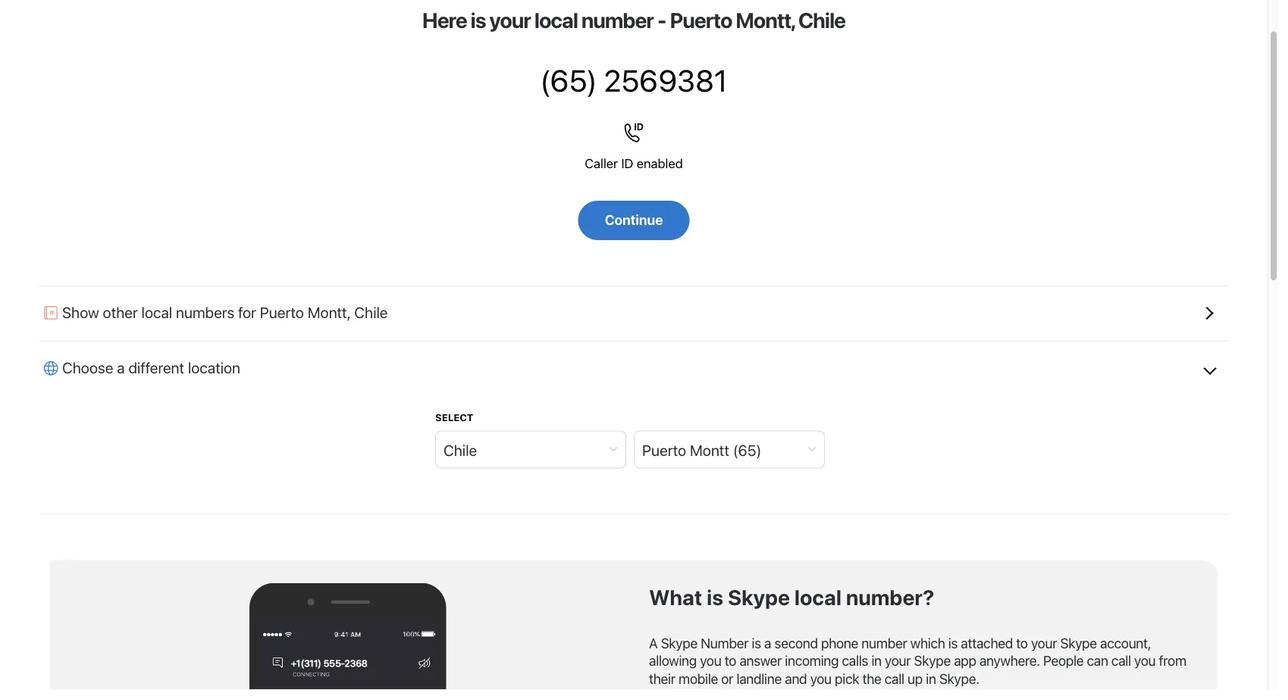 Task type: describe. For each thing, give the bounding box(es) containing it.
for
[[238, 304, 256, 321]]

skype down which
[[914, 653, 951, 670]]

incoming
[[785, 653, 839, 670]]

number inside a skype number is a second phone number which is attached to your skype account, allowing you to answer incoming calls in your skype app anywhere. people can call you from their mobile or landline and you pick the call up in skype.
[[862, 635, 907, 652]]

continue button
[[578, 201, 689, 240]]

allowing
[[649, 653, 697, 670]]

other
[[103, 304, 138, 321]]

which
[[910, 635, 945, 652]]

1 vertical spatial your
[[1031, 635, 1057, 652]]

1 horizontal spatial montt,
[[736, 8, 795, 33]]

anywhere.
[[980, 653, 1040, 670]]

here
[[422, 8, 467, 33]]

1 horizontal spatial your
[[885, 653, 911, 670]]

(65)
[[540, 63, 597, 98]]

choose a different location button
[[39, 341, 1229, 397]]

caller
[[585, 155, 618, 171]]

is up "app"
[[948, 635, 958, 652]]

1 horizontal spatial you
[[810, 671, 832, 687]]

number
[[701, 635, 749, 652]]

local for (65)
[[534, 8, 578, 33]]

mobile
[[679, 671, 718, 687]]

continue
[[605, 212, 663, 228]]

is right here
[[471, 8, 486, 33]]

what is skype local number?
[[649, 585, 934, 610]]

caller id enabled
[[585, 155, 683, 171]]

chile inside show other local numbers for puerto montt, chile dropdown button
[[354, 304, 388, 321]]

skype up allowing
[[661, 635, 698, 652]]

show other local numbers for puerto montt, chile
[[62, 304, 388, 321]]

and
[[785, 671, 807, 687]]

1 horizontal spatial chile
[[798, 8, 845, 33]]

is up answer
[[752, 635, 761, 652]]

0 vertical spatial number
[[581, 8, 654, 33]]

answer
[[740, 653, 782, 670]]

0 horizontal spatial to
[[725, 653, 736, 670]]

location
[[188, 359, 240, 377]]

(65) 2569381
[[540, 63, 728, 98]]

their
[[649, 671, 675, 687]]

show
[[62, 304, 99, 321]]

attached
[[961, 635, 1013, 652]]

local for a
[[794, 585, 842, 610]]

0 vertical spatial puerto
[[670, 8, 732, 33]]



Task type: locate. For each thing, give the bounding box(es) containing it.
enabled
[[637, 155, 683, 171]]

2569381
[[604, 63, 728, 98]]

is
[[471, 8, 486, 33], [707, 585, 723, 610], [752, 635, 761, 652], [948, 635, 958, 652]]

what
[[649, 585, 702, 610]]

0 horizontal spatial puerto
[[260, 304, 304, 321]]

call left up
[[885, 671, 904, 687]]

2 horizontal spatial your
[[1031, 635, 1057, 652]]

puerto
[[670, 8, 732, 33], [260, 304, 304, 321]]

1 horizontal spatial in
[[926, 671, 936, 687]]

people
[[1043, 653, 1084, 670]]

call down account,
[[1111, 653, 1131, 670]]

2 horizontal spatial local
[[794, 585, 842, 610]]

2 horizontal spatial you
[[1134, 653, 1156, 670]]

choose a different location
[[62, 359, 240, 377]]

local inside dropdown button
[[141, 304, 172, 321]]

1 vertical spatial in
[[926, 671, 936, 687]]

from
[[1159, 653, 1186, 670]]

0 horizontal spatial local
[[141, 304, 172, 321]]

1 vertical spatial puerto
[[260, 304, 304, 321]]

1 vertical spatial chile
[[354, 304, 388, 321]]

a skype number is a second phone number which is attached to your skype account, allowing you to answer incoming calls in your skype app anywhere. people can call you from their mobile or landline and you pick the call up in skype.
[[649, 635, 1186, 687]]

you
[[700, 653, 721, 670], [1134, 653, 1156, 670], [810, 671, 832, 687]]

your
[[489, 8, 531, 33], [1031, 635, 1057, 652], [885, 653, 911, 670]]

call
[[1111, 653, 1131, 670], [885, 671, 904, 687]]

a right "choose"
[[117, 359, 125, 377]]

in
[[871, 653, 882, 670], [926, 671, 936, 687]]

you down incoming
[[810, 671, 832, 687]]

a up answer
[[764, 635, 771, 652]]

number
[[581, 8, 654, 33], [862, 635, 907, 652]]

1 vertical spatial montt,
[[308, 304, 351, 321]]

1 vertical spatial call
[[885, 671, 904, 687]]

puerto right the for
[[260, 304, 304, 321]]

0 vertical spatial local
[[534, 8, 578, 33]]

number left -
[[581, 8, 654, 33]]

0 horizontal spatial in
[[871, 653, 882, 670]]

a inside 'dropdown button'
[[117, 359, 125, 377]]

can
[[1087, 653, 1108, 670]]

montt,
[[736, 8, 795, 33], [308, 304, 351, 321]]

a
[[117, 359, 125, 377], [764, 635, 771, 652]]

different
[[128, 359, 184, 377]]

select
[[435, 412, 473, 423]]

to up anywhere.
[[1016, 635, 1028, 652]]

0 horizontal spatial you
[[700, 653, 721, 670]]

1 horizontal spatial local
[[534, 8, 578, 33]]

landline
[[737, 671, 782, 687]]

2 vertical spatial local
[[794, 585, 842, 610]]

local up 'phone'
[[794, 585, 842, 610]]

0 vertical spatial to
[[1016, 635, 1028, 652]]

calls
[[842, 653, 868, 670]]

phone
[[821, 635, 858, 652]]

1 horizontal spatial puerto
[[670, 8, 732, 33]]

in right up
[[926, 671, 936, 687]]

0 vertical spatial montt,
[[736, 8, 795, 33]]

chile
[[798, 8, 845, 33], [354, 304, 388, 321]]

to up or
[[725, 653, 736, 670]]

to
[[1016, 635, 1028, 652], [725, 653, 736, 670]]

1 horizontal spatial call
[[1111, 653, 1131, 670]]

here is your local number - puerto montt, chile
[[422, 8, 845, 33]]

numbers
[[176, 304, 234, 321]]

skype up number
[[728, 585, 790, 610]]

is right the what
[[707, 585, 723, 610]]

or
[[721, 671, 733, 687]]

puerto right -
[[670, 8, 732, 33]]

the
[[862, 671, 881, 687]]

0 horizontal spatial call
[[885, 671, 904, 687]]

0 vertical spatial chile
[[798, 8, 845, 33]]

0 vertical spatial your
[[489, 8, 531, 33]]

number?
[[846, 585, 934, 610]]

a
[[649, 635, 658, 652]]

2 vertical spatial your
[[885, 653, 911, 670]]

1 horizontal spatial number
[[862, 635, 907, 652]]

local
[[534, 8, 578, 33], [141, 304, 172, 321], [794, 585, 842, 610]]

0 horizontal spatial montt,
[[308, 304, 351, 321]]

show other local numbers for puerto montt, chile button
[[39, 286, 1229, 341]]

your up the people
[[1031, 635, 1057, 652]]

choose
[[62, 359, 113, 377]]

local right other
[[141, 304, 172, 321]]

puerto inside dropdown button
[[260, 304, 304, 321]]

account,
[[1100, 635, 1151, 652]]

in up 'the'
[[871, 653, 882, 670]]

pick
[[835, 671, 859, 687]]

0 horizontal spatial number
[[581, 8, 654, 33]]

0 horizontal spatial a
[[117, 359, 125, 377]]

up
[[908, 671, 923, 687]]

app
[[954, 653, 976, 670]]

1 vertical spatial number
[[862, 635, 907, 652]]

your right here
[[489, 8, 531, 33]]

local up '(65)'
[[534, 8, 578, 33]]

0 horizontal spatial your
[[489, 8, 531, 33]]

1 horizontal spatial a
[[764, 635, 771, 652]]

montt, inside dropdown button
[[308, 304, 351, 321]]

1 vertical spatial local
[[141, 304, 172, 321]]

1 horizontal spatial to
[[1016, 635, 1028, 652]]

number up calls at bottom right
[[862, 635, 907, 652]]

you down account,
[[1134, 653, 1156, 670]]

0 horizontal spatial chile
[[354, 304, 388, 321]]

your up up
[[885, 653, 911, 670]]

skype
[[728, 585, 790, 610], [661, 635, 698, 652], [1060, 635, 1097, 652], [914, 653, 951, 670]]

0 vertical spatial in
[[871, 653, 882, 670]]

skype up the people
[[1060, 635, 1097, 652]]

a inside a skype number is a second phone number which is attached to your skype account, allowing you to answer incoming calls in your skype app anywhere. people can call you from their mobile or landline and you pick the call up in skype.
[[764, 635, 771, 652]]

1 vertical spatial a
[[764, 635, 771, 652]]

second
[[774, 635, 818, 652]]

0 vertical spatial a
[[117, 359, 125, 377]]

id
[[621, 155, 633, 171]]

0 vertical spatial call
[[1111, 653, 1131, 670]]

-
[[657, 8, 666, 33]]

1 vertical spatial to
[[725, 653, 736, 670]]

skype.
[[939, 671, 979, 687]]

you up mobile
[[700, 653, 721, 670]]



Task type: vqa. For each thing, say whether or not it's contained in the screenshot.
365
no



